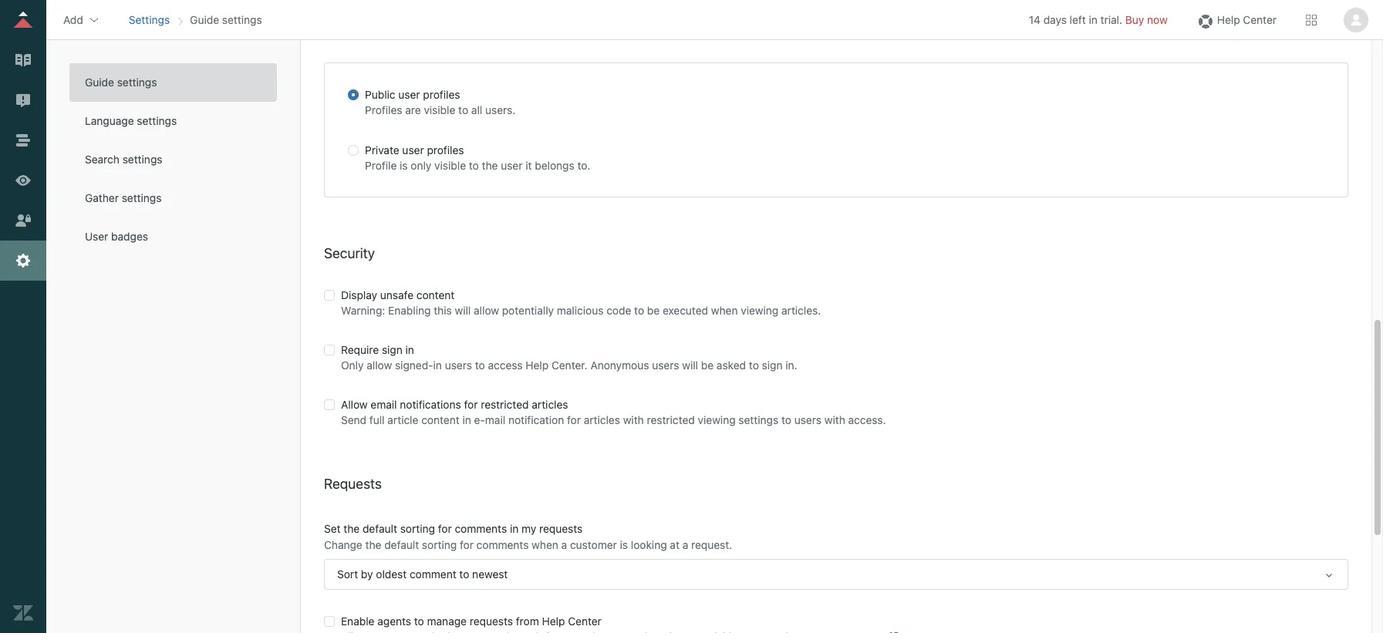 Task type: locate. For each thing, give the bounding box(es) containing it.
articles up notification
[[532, 398, 568, 411]]

by
[[361, 568, 373, 581]]

user
[[398, 88, 420, 101], [402, 143, 424, 156], [501, 159, 523, 172]]

from
[[516, 615, 539, 628]]

profiles
[[423, 88, 460, 101], [427, 143, 464, 156]]

allow left potentially
[[474, 304, 499, 317]]

the inside private user profiles profile is only visible to the user it belongs to.
[[482, 159, 498, 172]]

0 horizontal spatial when
[[532, 538, 558, 551]]

allow
[[341, 398, 368, 411]]

to down in.
[[781, 414, 791, 427]]

to right "only"
[[469, 159, 479, 172]]

for up comment
[[438, 522, 452, 535]]

the up by at left
[[365, 538, 381, 551]]

for right notification
[[567, 414, 581, 427]]

0 vertical spatial center
[[1243, 13, 1277, 26]]

0 horizontal spatial restricted
[[481, 398, 529, 411]]

14
[[1029, 13, 1041, 26]]

settings inside 'allow email notifications for restricted articles send full article content in e-mail notification for articles with restricted viewing settings to users with access.'
[[739, 414, 778, 427]]

1 horizontal spatial when
[[711, 304, 738, 317]]

customer
[[570, 538, 617, 551]]

moderate content image
[[13, 90, 33, 110]]

sign up signed-
[[382, 343, 403, 356]]

user
[[85, 230, 108, 243]]

with
[[623, 414, 644, 427], [824, 414, 845, 427]]

articles down "anonymous"
[[584, 414, 620, 427]]

to
[[458, 104, 468, 117], [469, 159, 479, 172], [634, 304, 644, 317], [475, 359, 485, 372], [749, 359, 759, 372], [781, 414, 791, 427], [459, 568, 469, 581], [414, 615, 424, 628]]

0 vertical spatial viewing
[[741, 304, 779, 317]]

user left it on the top left of page
[[501, 159, 523, 172]]

profiles
[[365, 104, 402, 117]]

1 vertical spatial guide settings
[[85, 76, 157, 89]]

0 vertical spatial profiles
[[423, 88, 460, 101]]

1 horizontal spatial guide settings
[[190, 13, 262, 26]]

0 vertical spatial visible
[[424, 104, 455, 117]]

0 vertical spatial requests
[[539, 522, 583, 535]]

0 horizontal spatial sign
[[382, 343, 403, 356]]

visible inside public user profiles profiles are visible to all users.
[[424, 104, 455, 117]]

0 vertical spatial articles
[[532, 398, 568, 411]]

0 vertical spatial the
[[482, 159, 498, 172]]

users down in.
[[794, 414, 822, 427]]

1 horizontal spatial viewing
[[741, 304, 779, 317]]

user up are
[[398, 88, 420, 101]]

1 vertical spatial requests
[[470, 615, 513, 628]]

requests
[[539, 522, 583, 535], [470, 615, 513, 628]]

1 horizontal spatial articles
[[584, 414, 620, 427]]

viewing down asked
[[698, 414, 736, 427]]

a left customer
[[561, 538, 567, 551]]

when inside display unsafe content warning: enabling this will allow potentially malicious code to be executed when viewing articles.
[[711, 304, 738, 317]]

set
[[324, 522, 341, 535]]

restricted up mail
[[481, 398, 529, 411]]

the up change
[[344, 522, 360, 535]]

enable agents to manage requests from help center
[[341, 615, 602, 628]]

user inside public user profiles profiles are visible to all users.
[[398, 88, 420, 101]]

with down "anonymous"
[[623, 414, 644, 427]]

when down my
[[532, 538, 558, 551]]

1 vertical spatial default
[[384, 538, 419, 551]]

is left "only"
[[400, 159, 408, 172]]

guide
[[190, 13, 219, 26], [85, 76, 114, 89]]

sorting
[[400, 522, 435, 535], [422, 538, 457, 551]]

language
[[85, 114, 134, 127]]

1 vertical spatial viewing
[[698, 414, 736, 427]]

1 vertical spatial comments
[[476, 538, 529, 551]]

0 vertical spatial be
[[647, 304, 660, 317]]

sort by oldest comment to newest button
[[324, 559, 1348, 590]]

be left asked
[[701, 359, 714, 372]]

sorting up the sort by oldest comment to newest
[[400, 522, 435, 535]]

1 horizontal spatial allow
[[474, 304, 499, 317]]

0 vertical spatial allow
[[474, 304, 499, 317]]

be inside require sign in only allow signed-in users to access help center. anonymous users will be asked to sign in.
[[701, 359, 714, 372]]

set the default sorting for comments in my requests change the default sorting for comments when a customer is looking at a request.
[[324, 522, 732, 551]]

the left it on the top left of page
[[482, 159, 498, 172]]

with left access. on the right
[[824, 414, 845, 427]]

guide inside navigation
[[190, 13, 219, 26]]

guide right settings
[[190, 13, 219, 26]]

center.
[[552, 359, 588, 372]]

users right "anonymous"
[[652, 359, 679, 372]]

user up "only"
[[402, 143, 424, 156]]

0 horizontal spatial is
[[400, 159, 408, 172]]

sign
[[382, 343, 403, 356], [762, 359, 783, 372]]

sorting up comment
[[422, 538, 457, 551]]

search
[[85, 153, 120, 166]]

the
[[482, 159, 498, 172], [344, 522, 360, 535], [365, 538, 381, 551]]

requests right my
[[539, 522, 583, 535]]

navigation containing settings
[[126, 8, 265, 31]]

viewing
[[741, 304, 779, 317], [698, 414, 736, 427]]

1 horizontal spatial restricted
[[647, 414, 695, 427]]

restricted down "anonymous"
[[647, 414, 695, 427]]

require sign in only allow signed-in users to access help center. anonymous users will be asked to sign in.
[[341, 343, 797, 372]]

1 vertical spatial be
[[701, 359, 714, 372]]

be
[[647, 304, 660, 317], [701, 359, 714, 372]]

0 vertical spatial when
[[711, 304, 738, 317]]

center left zendesk products icon on the right top of page
[[1243, 13, 1277, 26]]

0 horizontal spatial guide
[[85, 76, 114, 89]]

0 horizontal spatial be
[[647, 304, 660, 317]]

oldest
[[376, 568, 407, 581]]

1 with from the left
[[623, 414, 644, 427]]

2 horizontal spatial the
[[482, 159, 498, 172]]

is inside set the default sorting for comments in my requests change the default sorting for comments when a customer is looking at a request.
[[620, 538, 628, 551]]

zendesk image
[[13, 603, 33, 623]]

comments down my
[[476, 538, 529, 551]]

when inside set the default sorting for comments in my requests change the default sorting for comments when a customer is looking at a request.
[[532, 538, 558, 551]]

signed-
[[395, 359, 433, 372]]

0 vertical spatial help
[[1217, 13, 1240, 26]]

settings for search settings link
[[122, 153, 162, 166]]

help
[[1217, 13, 1240, 26], [526, 359, 549, 372], [542, 615, 565, 628]]

help right from
[[542, 615, 565, 628]]

profiles inside private user profiles profile is only visible to the user it belongs to.
[[427, 143, 464, 156]]

0 vertical spatial user
[[398, 88, 420, 101]]

0 horizontal spatial with
[[623, 414, 644, 427]]

malicious
[[557, 304, 604, 317]]

help right access on the bottom left
[[526, 359, 549, 372]]

article
[[388, 414, 418, 427]]

1 vertical spatial allow
[[367, 359, 392, 372]]

0 horizontal spatial center
[[568, 615, 602, 628]]

in inside 'allow email notifications for restricted articles send full article content in e-mail notification for articles with restricted viewing settings to users with access.'
[[462, 414, 471, 427]]

1 horizontal spatial a
[[682, 538, 688, 551]]

content down notifications
[[421, 414, 459, 427]]

1 horizontal spatial center
[[1243, 13, 1277, 26]]

mail
[[485, 414, 505, 427]]

1 vertical spatial is
[[620, 538, 628, 551]]

2 vertical spatial the
[[365, 538, 381, 551]]

will
[[455, 304, 471, 317], [682, 359, 698, 372]]

will inside require sign in only allow signed-in users to access help center. anonymous users will be asked to sign in.
[[682, 359, 698, 372]]

will left asked
[[682, 359, 698, 372]]

center right from
[[568, 615, 602, 628]]

visible right "only"
[[434, 159, 466, 172]]

will right this at left
[[455, 304, 471, 317]]

unsafe
[[380, 288, 414, 301]]

1 horizontal spatial the
[[365, 538, 381, 551]]

0 horizontal spatial allow
[[367, 359, 392, 372]]

0 vertical spatial is
[[400, 159, 408, 172]]

2 horizontal spatial users
[[794, 414, 822, 427]]

for
[[464, 398, 478, 411], [567, 414, 581, 427], [438, 522, 452, 535], [460, 538, 474, 551]]

0 vertical spatial restricted
[[481, 398, 529, 411]]

in left my
[[510, 522, 519, 535]]

center
[[1243, 13, 1277, 26], [568, 615, 602, 628]]

1 vertical spatial content
[[421, 414, 459, 427]]

private user profiles profile is only visible to the user it belongs to.
[[365, 143, 590, 172]]

1 horizontal spatial be
[[701, 359, 714, 372]]

content
[[416, 288, 455, 301], [421, 414, 459, 427]]

0 vertical spatial sign
[[382, 343, 403, 356]]

0 vertical spatial guide settings
[[190, 13, 262, 26]]

0 horizontal spatial a
[[561, 538, 567, 551]]

user badges
[[85, 230, 148, 243]]

content up this at left
[[416, 288, 455, 301]]

executed
[[663, 304, 708, 317]]

0 vertical spatial content
[[416, 288, 455, 301]]

to right agents
[[414, 615, 424, 628]]

allow
[[474, 304, 499, 317], [367, 359, 392, 372]]

to inside 'allow email notifications for restricted articles send full article content in e-mail notification for articles with restricted viewing settings to users with access.'
[[781, 414, 791, 427]]

content inside 'allow email notifications for restricted articles send full article content in e-mail notification for articles with restricted viewing settings to users with access.'
[[421, 414, 459, 427]]

1 vertical spatial profiles
[[427, 143, 464, 156]]

0 vertical spatial sorting
[[400, 522, 435, 535]]

restricted
[[481, 398, 529, 411], [647, 414, 695, 427]]

1 horizontal spatial will
[[682, 359, 698, 372]]

comments up newest
[[455, 522, 507, 535]]

1 vertical spatial sign
[[762, 359, 783, 372]]

to left all
[[458, 104, 468, 117]]

sign left in.
[[762, 359, 783, 372]]

requests left from
[[470, 615, 513, 628]]

1 vertical spatial the
[[344, 522, 360, 535]]

is inside private user profiles profile is only visible to the user it belongs to.
[[400, 159, 408, 172]]

warning:
[[341, 304, 385, 317]]

1 vertical spatial guide
[[85, 76, 114, 89]]

a
[[561, 538, 567, 551], [682, 538, 688, 551]]

in left the e-
[[462, 414, 471, 427]]

allow down require
[[367, 359, 392, 372]]

14 days left in trial. buy now
[[1029, 13, 1168, 26]]

guide up language
[[85, 76, 114, 89]]

to inside button
[[459, 568, 469, 581]]

to right code
[[634, 304, 644, 317]]

to.
[[577, 159, 590, 172]]

2 vertical spatial user
[[501, 159, 523, 172]]

1 horizontal spatial is
[[620, 538, 628, 551]]

visible right are
[[424, 104, 455, 117]]

0 horizontal spatial will
[[455, 304, 471, 317]]

manage
[[427, 615, 467, 628]]

comments
[[455, 522, 507, 535], [476, 538, 529, 551]]

1 horizontal spatial guide
[[190, 13, 219, 26]]

arrange content image
[[13, 130, 33, 150]]

0 horizontal spatial users
[[445, 359, 472, 372]]

guide settings up language settings
[[85, 76, 157, 89]]

profiles inside public user profiles profiles are visible to all users.
[[423, 88, 460, 101]]

in up signed-
[[405, 343, 414, 356]]

be left executed
[[647, 304, 660, 317]]

navigation
[[126, 8, 265, 31]]

1 vertical spatial when
[[532, 538, 558, 551]]

users right signed-
[[445, 359, 472, 372]]

requests
[[324, 476, 382, 492]]

1 vertical spatial help
[[526, 359, 549, 372]]

user for is
[[402, 143, 424, 156]]

1 vertical spatial restricted
[[647, 414, 695, 427]]

are
[[405, 104, 421, 117]]

only
[[341, 359, 364, 372]]

public
[[365, 88, 395, 101]]

1 horizontal spatial requests
[[539, 522, 583, 535]]

requests inside set the default sorting for comments in my requests change the default sorting for comments when a customer is looking at a request.
[[539, 522, 583, 535]]

help center
[[1217, 13, 1277, 26]]

is left looking
[[620, 538, 628, 551]]

guide settings right settings link
[[190, 13, 262, 26]]

1 horizontal spatial with
[[824, 414, 845, 427]]

potentially
[[502, 304, 554, 317]]

help right now
[[1217, 13, 1240, 26]]

left
[[1070, 13, 1086, 26]]

in
[[1089, 13, 1098, 26], [405, 343, 414, 356], [433, 359, 442, 372], [462, 414, 471, 427], [510, 522, 519, 535]]

profiles for only
[[427, 143, 464, 156]]

0 horizontal spatial requests
[[470, 615, 513, 628]]

manage articles image
[[13, 50, 33, 70]]

viewing left articles.
[[741, 304, 779, 317]]

0 vertical spatial guide
[[190, 13, 219, 26]]

when right executed
[[711, 304, 738, 317]]

a right the at
[[682, 538, 688, 551]]

in up notifications
[[433, 359, 442, 372]]

articles
[[532, 398, 568, 411], [584, 414, 620, 427]]

to left newest
[[459, 568, 469, 581]]

1 vertical spatial user
[[402, 143, 424, 156]]

1 vertical spatial visible
[[434, 159, 466, 172]]

settings for gather settings link
[[122, 191, 162, 204]]

0 vertical spatial will
[[455, 304, 471, 317]]

visible
[[424, 104, 455, 117], [434, 159, 466, 172]]

0 horizontal spatial viewing
[[698, 414, 736, 427]]

1 vertical spatial center
[[568, 615, 602, 628]]

1 vertical spatial will
[[682, 359, 698, 372]]

default
[[363, 522, 397, 535], [384, 538, 419, 551]]

when
[[711, 304, 738, 317], [532, 538, 558, 551]]



Task type: vqa. For each thing, say whether or not it's contained in the screenshot.
to in Public User Profiles Profiles Are Visible To All Users.
yes



Task type: describe. For each thing, give the bounding box(es) containing it.
badges
[[111, 230, 148, 243]]

this
[[434, 304, 452, 317]]

customize design image
[[13, 170, 33, 191]]

0 horizontal spatial articles
[[532, 398, 568, 411]]

will inside display unsafe content warning: enabling this will allow potentially malicious code to be executed when viewing articles.
[[455, 304, 471, 317]]

help inside button
[[1217, 13, 1240, 26]]

viewing inside 'allow email notifications for restricted articles send full article content in e-mail notification for articles with restricted viewing settings to users with access.'
[[698, 414, 736, 427]]

days
[[1043, 13, 1067, 26]]

settings image
[[13, 251, 33, 271]]

help inside require sign in only allow signed-in users to access help center. anonymous users will be asked to sign in.
[[526, 359, 549, 372]]

code
[[606, 304, 631, 317]]

be inside display unsafe content warning: enabling this will allow potentially malicious code to be executed when viewing articles.
[[647, 304, 660, 317]]

zendesk products image
[[1306, 14, 1317, 25]]

articles.
[[781, 304, 821, 317]]

only
[[411, 159, 431, 172]]

guide settings link
[[69, 63, 277, 102]]

settings
[[129, 13, 170, 26]]

settings for guide settings link at the top left of page
[[117, 76, 157, 89]]

allow email notifications for restricted articles send full article content in e-mail notification for articles with restricted viewing settings to users with access.
[[341, 398, 886, 427]]

0 horizontal spatial the
[[344, 522, 360, 535]]

require
[[341, 343, 379, 356]]

display unsafe content warning: enabling this will allow potentially malicious code to be executed when viewing articles.
[[341, 288, 821, 317]]

comment
[[410, 568, 456, 581]]

all
[[471, 104, 482, 117]]

guide settings inside navigation
[[190, 13, 262, 26]]

notification
[[508, 414, 564, 427]]

trial.
[[1100, 13, 1122, 26]]

at
[[670, 538, 680, 551]]

my
[[521, 522, 536, 535]]

add
[[63, 13, 83, 26]]

to left access on the bottom left
[[475, 359, 485, 372]]

in inside set the default sorting for comments in my requests change the default sorting for comments when a customer is looking at a request.
[[510, 522, 519, 535]]

0 vertical spatial comments
[[455, 522, 507, 535]]

to inside public user profiles profiles are visible to all users.
[[458, 104, 468, 117]]

enable
[[341, 615, 374, 628]]

for up the e-
[[464, 398, 478, 411]]

buy
[[1125, 13, 1144, 26]]

now
[[1147, 13, 1168, 26]]

to right asked
[[749, 359, 759, 372]]

users.
[[485, 104, 516, 117]]

1 horizontal spatial users
[[652, 359, 679, 372]]

profiles for visible
[[423, 88, 460, 101]]

to inside display unsafe content warning: enabling this will allow potentially malicious code to be executed when viewing articles.
[[634, 304, 644, 317]]

search settings link
[[69, 140, 277, 179]]

settings inside navigation
[[222, 13, 262, 26]]

email
[[371, 398, 397, 411]]

send
[[341, 414, 366, 427]]

notifications
[[400, 398, 461, 411]]

sort by oldest comment to newest
[[337, 568, 508, 581]]

settings link
[[129, 13, 170, 26]]

language settings link
[[69, 102, 277, 140]]

display
[[341, 288, 377, 301]]

2 vertical spatial help
[[542, 615, 565, 628]]

allow inside require sign in only allow signed-in users to access help center. anonymous users will be asked to sign in.
[[367, 359, 392, 372]]

gather
[[85, 191, 119, 204]]

user for are
[[398, 88, 420, 101]]

enabling
[[388, 304, 431, 317]]

0 vertical spatial default
[[363, 522, 397, 535]]

looking
[[631, 538, 667, 551]]

in.
[[785, 359, 797, 372]]

change
[[324, 538, 362, 551]]

2 a from the left
[[682, 538, 688, 551]]

asked
[[717, 359, 746, 372]]

1 vertical spatial sorting
[[422, 538, 457, 551]]

sort
[[337, 568, 358, 581]]

access.
[[848, 414, 886, 427]]

in right left
[[1089, 13, 1098, 26]]

visible inside private user profiles profile is only visible to the user it belongs to.
[[434, 159, 466, 172]]

anonymous
[[590, 359, 649, 372]]

0 horizontal spatial guide settings
[[85, 76, 157, 89]]

users inside 'allow email notifications for restricted articles send full article content in e-mail notification for articles with restricted viewing settings to users with access.'
[[794, 414, 822, 427]]

add button
[[59, 8, 105, 31]]

security
[[324, 245, 375, 261]]

to inside private user profiles profile is only visible to the user it belongs to.
[[469, 159, 479, 172]]

allow inside display unsafe content warning: enabling this will allow potentially malicious code to be executed when viewing articles.
[[474, 304, 499, 317]]

search settings
[[85, 153, 162, 166]]

content inside display unsafe content warning: enabling this will allow potentially malicious code to be executed when viewing articles.
[[416, 288, 455, 301]]

access
[[488, 359, 523, 372]]

request.
[[691, 538, 732, 551]]

for up newest
[[460, 538, 474, 551]]

center inside button
[[1243, 13, 1277, 26]]

user permissions image
[[13, 211, 33, 231]]

1 a from the left
[[561, 538, 567, 551]]

language settings
[[85, 114, 177, 127]]

full
[[369, 414, 385, 427]]

belongs
[[535, 159, 574, 172]]

agents
[[377, 615, 411, 628]]

settings for language settings link at the top left
[[137, 114, 177, 127]]

user badges link
[[69, 218, 277, 256]]

gather settings link
[[69, 179, 277, 218]]

1 vertical spatial articles
[[584, 414, 620, 427]]

help center button
[[1191, 8, 1281, 31]]

e-
[[474, 414, 485, 427]]

1 horizontal spatial sign
[[762, 359, 783, 372]]

public user profiles profiles are visible to all users.
[[365, 88, 516, 117]]

it
[[525, 159, 532, 172]]

newest
[[472, 568, 508, 581]]

gather settings
[[85, 191, 162, 204]]

2 with from the left
[[824, 414, 845, 427]]

private
[[365, 143, 399, 156]]

viewing inside display unsafe content warning: enabling this will allow potentially malicious code to be executed when viewing articles.
[[741, 304, 779, 317]]

profile
[[365, 159, 397, 172]]



